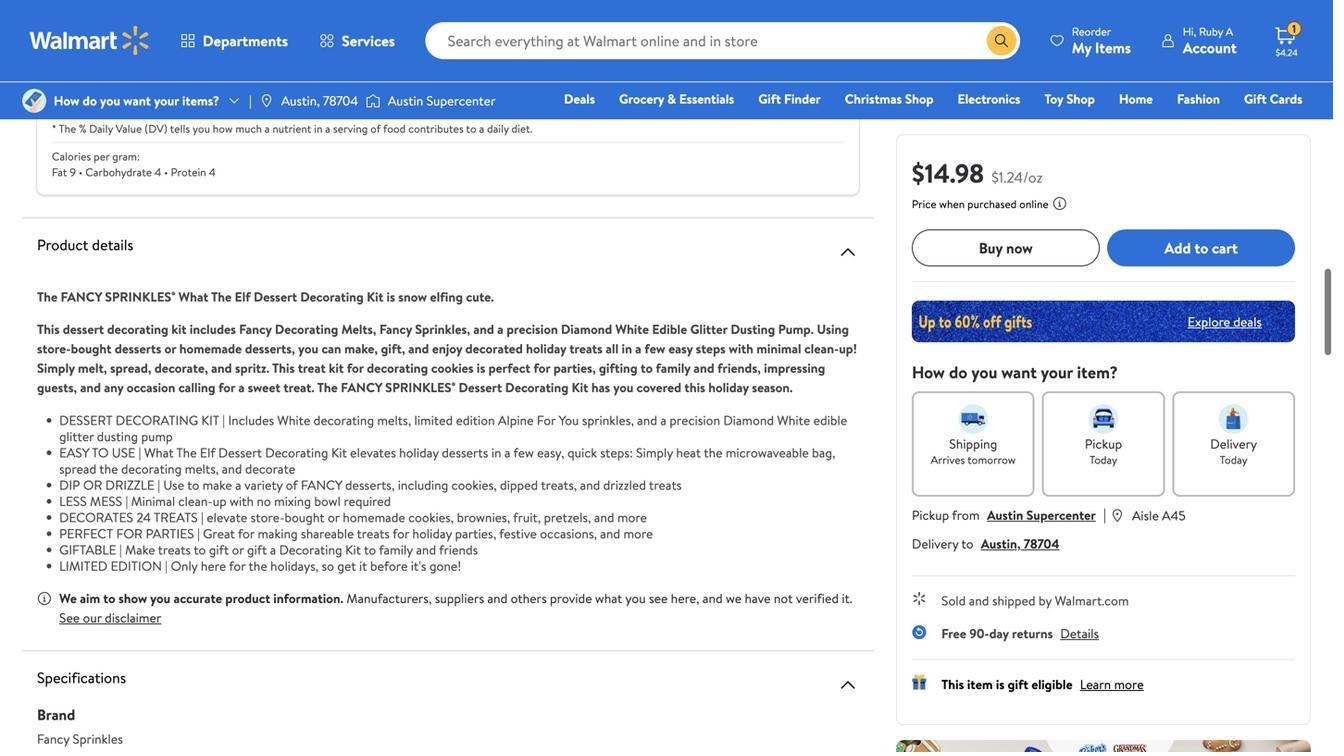 Task type: vqa. For each thing, say whether or not it's contained in the screenshot.
intent image for Delivery
yes



Task type: describe. For each thing, give the bounding box(es) containing it.
details
[[92, 235, 133, 255]]

deals
[[1234, 313, 1262, 331]]

perfect
[[489, 359, 531, 377]]

| right kit in the bottom left of the page
[[222, 412, 225, 430]]

do for how do you want your items?
[[83, 92, 97, 110]]

by
[[1039, 592, 1052, 610]]

we
[[59, 590, 77, 608]]

1 vertical spatial daily
[[89, 121, 113, 137]]

 image for austin, 78704
[[259, 94, 274, 108]]

0 vertical spatial in
[[314, 121, 323, 137]]

a right the all
[[635, 340, 642, 358]]

| right mess
[[125, 493, 128, 511]]

supercenter inside pickup from austin supercenter |
[[1027, 507, 1096, 525]]

decorating up spread,
[[107, 320, 168, 338]]

0 vertical spatial kit
[[172, 320, 187, 338]]

austin inside pickup from austin supercenter |
[[987, 507, 1024, 525]]

for up the before
[[393, 525, 409, 543]]

walmart image
[[30, 26, 150, 56]]

treats down required
[[357, 525, 390, 543]]

to right get
[[364, 541, 376, 559]]

you down amount per serving at the left
[[100, 92, 120, 110]]

and right gift,
[[408, 340, 429, 358]]

fancy inside 'dessert decorating kit | includes white decorating melts, limited edition alpine for you sprinkles, and a precision diamond white edible glitter dusting pump easy to use | what the elf dessert decorating kit elevates holiday desserts in a few easy, quick steps: simply heat the microwaveable bag, spread the decorating melts, and decorate dip or drizzle | use to make a variety of fancy desserts, including cookies, dipped treats, and drizzled treats less mess | minimal clean-up with no mixing bowl required decorates 24 treats | elevate store-bought or homemade cookies, brownies, fruit, pretzels, and more perfect for parties | great for making shareable treats for holiday parties, festive occasions, and more giftable | make treats to gift or gift a decorating kit to family and friends limited edition | only here for the holidays, so get it before it's gone!'
[[301, 476, 342, 494]]

do for how do you want your item?
[[949, 361, 968, 384]]

parties, inside this dessert decorating kit includes fancy decorating melts, fancy sprinkles, and a precision diamond white edible glitter dusting pump. using store-bought desserts or homemade desserts, you can make, gift, and enjoy decorated holiday treats all in a few easy steps with minimal clean-up! simply melt, spread, decorate, and spritz. this treat kit for decorating cookies is perfect for parties, gifting to family and friends, impressing guests, and any occasion calling for a sweet treat. the fancy sprinkles® dessert decorating kit has you covered this holiday season.
[[554, 359, 596, 377]]

for right calling
[[219, 379, 235, 397]]

1 horizontal spatial austin,
[[981, 535, 1021, 553]]

want for items?
[[123, 92, 151, 110]]

0 vertical spatial dessert
[[254, 288, 297, 306]]

account
[[1183, 38, 1237, 58]]

| right use
[[138, 444, 141, 462]]

easy,
[[537, 444, 565, 462]]

| left only
[[165, 557, 168, 575]]

and right sold
[[969, 592, 989, 610]]

| left use
[[158, 476, 160, 494]]

you right "show"
[[150, 590, 171, 608]]

90-
[[970, 625, 990, 643]]

1 horizontal spatial melts,
[[377, 412, 411, 430]]

decorate
[[245, 460, 296, 478]]

see
[[59, 609, 80, 627]]

walmart.com
[[1055, 592, 1129, 610]]

0 vertical spatial is
[[387, 288, 395, 306]]

1 vertical spatial melts,
[[185, 460, 219, 478]]

1 vertical spatial 78704
[[1024, 535, 1060, 553]]

holiday up including on the left
[[399, 444, 439, 462]]

and left friends
[[416, 541, 436, 559]]

0 horizontal spatial austin,
[[281, 92, 320, 110]]

1 vertical spatial cookies,
[[408, 509, 454, 527]]

| left up
[[201, 509, 204, 527]]

the inside this dessert decorating kit includes fancy decorating melts, fancy sprinkles, and a precision diamond white edible glitter dusting pump. using store-bought desserts or homemade desserts, you can make, gift, and enjoy decorated holiday treats all in a few easy steps with minimal clean-up! simply melt, spread, decorate, and spritz. this treat kit for decorating cookies is perfect for parties, gifting to family and friends, impressing guests, and any occasion calling for a sweet treat. the fancy sprinkles® dessert decorating kit has you covered this holiday season.
[[317, 379, 338, 397]]

store- inside 'dessert decorating kit | includes white decorating melts, limited edition alpine for you sprinkles, and a precision diamond white edible glitter dusting pump easy to use | what the elf dessert decorating kit elevates holiday desserts in a few easy, quick steps: simply heat the microwaveable bag, spread the decorating melts, and decorate dip or drizzle | use to make a variety of fancy desserts, including cookies, dipped treats, and drizzled treats less mess | minimal clean-up with no mixing bowl required decorates 24 treats | elevate store-bought or homemade cookies, brownies, fruit, pretzels, and more perfect for parties | great for making shareable treats for holiday parties, festive occasions, and more giftable | make treats to gift or gift a decorating kit to family and friends limited edition | only here for the holidays, so get it before it's gone!'
[[251, 509, 285, 527]]

of inside 'dessert decorating kit | includes white decorating melts, limited edition alpine for you sprinkles, and a precision diamond white edible glitter dusting pump easy to use | what the elf dessert decorating kit elevates holiday desserts in a few easy, quick steps: simply heat the microwaveable bag, spread the decorating melts, and decorate dip or drizzle | use to make a variety of fancy desserts, including cookies, dipped treats, and drizzled treats less mess | minimal clean-up with no mixing bowl required decorates 24 treats | elevate store-bought or homemade cookies, brownies, fruit, pretzels, and more perfect for parties | great for making shareable treats for holiday parties, festive occasions, and more giftable | make treats to gift or gift a decorating kit to family and friends limited edition | only here for the holidays, so get it before it's gone!'
[[286, 476, 298, 494]]

decorating up minimal
[[121, 460, 182, 478]]

precision inside this dessert decorating kit includes fancy decorating melts, fancy sprinkles, and a precision diamond white edible glitter dusting pump. using store-bought desserts or homemade desserts, you can make, gift, and enjoy decorated holiday treats all in a few easy steps with minimal clean-up! simply melt, spread, decorate, and spritz. this treat kit for decorating cookies is perfect for parties, gifting to family and friends, impressing guests, and any occasion calling for a sweet treat. the fancy sprinkles® dessert decorating kit has you covered this holiday season.
[[507, 320, 558, 338]]

for
[[537, 412, 556, 430]]

how for how do you want your items?
[[54, 92, 79, 110]]

up to sixty percent off deals. shop now. image
[[912, 301, 1295, 343]]

clean- inside 'dessert decorating kit | includes white decorating melts, limited edition alpine for you sprinkles, and a precision diamond white edible glitter dusting pump easy to use | what the elf dessert decorating kit elevates holiday desserts in a few easy, quick steps: simply heat the microwaveable bag, spread the decorating melts, and decorate dip or drizzle | use to make a variety of fancy desserts, including cookies, dipped treats, and drizzled treats less mess | minimal clean-up with no mixing bowl required decorates 24 treats | elevate store-bought or homemade cookies, brownies, fruit, pretzels, and more perfect for parties | great for making shareable treats for holiday parties, festive occasions, and more giftable | make treats to gift or gift a decorating kit to family and friends limited edition | only here for the holidays, so get it before it's gone!'
[[178, 493, 213, 511]]

shipping
[[950, 435, 998, 453]]

gift,
[[381, 340, 405, 358]]

1 horizontal spatial the
[[249, 557, 267, 575]]

you left see
[[626, 590, 646, 608]]

fancy inside brand fancy sprinkles
[[37, 731, 70, 749]]

items?
[[182, 92, 219, 110]]

dusting
[[97, 428, 138, 446]]

0 horizontal spatial white
[[277, 412, 310, 430]]

2 horizontal spatial is
[[996, 676, 1005, 694]]

impressing
[[764, 359, 825, 377]]

glitter
[[690, 320, 728, 338]]

intent image for shipping image
[[959, 405, 988, 434]]

includes
[[190, 320, 236, 338]]

store- inside this dessert decorating kit includes fancy decorating melts, fancy sprinkles, and a precision diamond white edible glitter dusting pump. using store-bought desserts or homemade desserts, you can make, gift, and enjoy decorated holiday treats all in a few easy steps with minimal clean-up! simply melt, spread, decorate, and spritz. this treat kit for decorating cookies is perfect for parties, gifting to family and friends, impressing guests, and any occasion calling for a sweet treat. the fancy sprinkles® dessert decorating kit has you covered this holiday season.
[[37, 340, 71, 358]]

to right use
[[187, 476, 199, 494]]

0 horizontal spatial gift
[[209, 541, 229, 559]]

1 horizontal spatial or
[[232, 541, 244, 559]]

pickup for pickup from austin supercenter |
[[912, 507, 949, 525]]

family inside 'dessert decorating kit | includes white decorating melts, limited edition alpine for you sprinkles, and a precision diamond white edible glitter dusting pump easy to use | what the elf dessert decorating kit elevates holiday desserts in a few easy, quick steps: simply heat the microwaveable bag, spread the decorating melts, and decorate dip or drizzle | use to make a variety of fancy desserts, including cookies, dipped treats, and drizzled treats less mess | minimal clean-up with no mixing bowl required decorates 24 treats | elevate store-bought or homemade cookies, brownies, fruit, pretzels, and more perfect for parties | great for making shareable treats for holiday parties, festive occasions, and more giftable | make treats to gift or gift a decorating kit to family and friends limited edition | only here for the holidays, so get it before it's gone!'
[[379, 541, 413, 559]]

product
[[37, 235, 88, 255]]

decorating down gift,
[[367, 359, 428, 377]]

and up decorated
[[474, 320, 494, 338]]

much
[[235, 121, 262, 137]]

to inside add to cart button
[[1195, 238, 1209, 258]]

your for items?
[[154, 92, 179, 110]]

a down no
[[270, 541, 276, 559]]

the up includes
[[211, 288, 232, 306]]

so
[[322, 557, 334, 575]]

see
[[649, 590, 668, 608]]

today for delivery
[[1220, 452, 1248, 468]]

others
[[511, 590, 547, 608]]

kit
[[201, 412, 219, 430]]

1 horizontal spatial gift
[[247, 541, 267, 559]]

pump
[[141, 428, 173, 446]]

fruit,
[[513, 509, 541, 527]]

cookies
[[431, 359, 474, 377]]

diamond inside this dessert decorating kit includes fancy decorating melts, fancy sprinkles, and a precision diamond white edible glitter dusting pump. using store-bought desserts or homemade desserts, you can make, gift, and enjoy decorated holiday treats all in a few easy steps with minimal clean-up! simply melt, spread, decorate, and spritz. this treat kit for decorating cookies is perfect for parties, gifting to family and friends, impressing guests, and any occasion calling for a sweet treat. the fancy sprinkles® dessert decorating kit has you covered this holiday season.
[[561, 320, 612, 338]]

protein
[[171, 164, 206, 180]]

with inside 'dessert decorating kit | includes white decorating melts, limited edition alpine for you sprinkles, and a precision diamond white edible glitter dusting pump easy to use | what the elf dessert decorating kit elevates holiday desserts in a few easy, quick steps: simply heat the microwaveable bag, spread the decorating melts, and decorate dip or drizzle | use to make a variety of fancy desserts, including cookies, dipped treats, and drizzled treats less mess | minimal clean-up with no mixing bowl required decorates 24 treats | elevate store-bought or homemade cookies, brownies, fruit, pretzels, and more perfect for parties | great for making shareable treats for holiday parties, festive occasions, and more giftable | make treats to gift or gift a decorating kit to family and friends limited edition | only here for the holidays, so get it before it's gone!'
[[230, 493, 254, 511]]

spread
[[59, 460, 96, 478]]

free
[[942, 625, 967, 643]]

2 horizontal spatial the
[[704, 444, 723, 462]]

dessert inside 'dessert decorating kit | includes white decorating melts, limited edition alpine for you sprinkles, and a precision diamond white edible glitter dusting pump easy to use | what the elf dessert decorating kit elevates holiday desserts in a few easy, quick steps: simply heat the microwaveable bag, spread the decorating melts, and decorate dip or drizzle | use to make a variety of fancy desserts, including cookies, dipped treats, and drizzled treats less mess | minimal clean-up with no mixing bowl required decorates 24 treats | elevate store-bought or homemade cookies, brownies, fruit, pretzels, and more perfect for parties | great for making shareable treats for holiday parties, festive occasions, and more giftable | make treats to gift or gift a decorating kit to family and friends limited edition | only here for the holidays, so get it before it's gone!'
[[218, 444, 262, 462]]

2 horizontal spatial white
[[777, 412, 810, 430]]

family inside this dessert decorating kit includes fancy decorating melts, fancy sprinkles, and a precision diamond white edible glitter dusting pump. using store-bought desserts or homemade desserts, you can make, gift, and enjoy decorated holiday treats all in a few easy steps with minimal clean-up! simply melt, spread, decorate, and spritz. this treat kit for decorating cookies is perfect for parties, gifting to family and friends, impressing guests, and any occasion calling for a sweet treat. the fancy sprinkles® dessert decorating kit has you covered this holiday season.
[[656, 359, 691, 377]]

christmas shop
[[845, 90, 934, 108]]

is inside this dessert decorating kit includes fancy decorating melts, fancy sprinkles, and a precision diamond white edible glitter dusting pump. using store-bought desserts or homemade desserts, you can make, gift, and enjoy decorated holiday treats all in a few easy steps with minimal clean-up! simply melt, spread, decorate, and spritz. this treat kit for decorating cookies is perfect for parties, gifting to family and friends, impressing guests, and any occasion calling for a sweet treat. the fancy sprinkles® dessert decorating kit has you covered this holiday season.
[[477, 359, 485, 377]]

| left make on the bottom
[[119, 541, 122, 559]]

for down make,
[[347, 359, 364, 377]]

pickup today
[[1085, 435, 1122, 468]]

$14.98 $1.24/oz
[[912, 155, 1043, 191]]

1 horizontal spatial fancy
[[239, 320, 272, 338]]

a down the austin, 78704
[[325, 121, 331, 137]]

item
[[967, 676, 993, 694]]

one debit link
[[1153, 115, 1232, 135]]

dessert decorating kit | includes white decorating melts, limited edition alpine for you sprinkles, and a precision diamond white edible glitter dusting pump easy to use | what the elf dessert decorating kit elevates holiday desserts in a few easy, quick steps: simply heat the microwaveable bag, spread the decorating melts, and decorate dip or drizzle | use to make a variety of fancy desserts, including cookies, dipped treats, and drizzled treats less mess | minimal clean-up with no mixing bowl required decorates 24 treats | elevate store-bought or homemade cookies, brownies, fruit, pretzels, and more perfect for parties | great for making shareable treats for holiday parties, festive occasions, and more giftable | make treats to gift or gift a decorating kit to family and friends limited edition | only here for the holidays, so get it before it's gone!
[[59, 412, 847, 575]]

we
[[726, 590, 742, 608]]

| left "great"
[[197, 525, 200, 543]]

Walmart Site-Wide search field
[[426, 22, 1020, 59]]

gift cards link
[[1236, 89, 1311, 109]]

services button
[[304, 19, 411, 63]]

and right treats,
[[580, 476, 600, 494]]

austin supercenter button
[[987, 507, 1096, 525]]

0 vertical spatial fancy
[[61, 288, 102, 306]]

specifications
[[37, 668, 126, 688]]

per for calories
[[94, 149, 110, 164]]

to down 'treats'
[[194, 541, 206, 559]]

and right pretzels,
[[594, 509, 614, 527]]

gift finder link
[[750, 89, 829, 109]]

0 vertical spatial 78704
[[323, 92, 358, 110]]

1 horizontal spatial %
[[752, 88, 763, 109]]

Search search field
[[426, 22, 1020, 59]]

verified
[[796, 590, 839, 608]]

holiday down friends,
[[709, 379, 749, 397]]

departments
[[203, 31, 288, 51]]

learn more button
[[1080, 676, 1144, 694]]

see our disclaimer button
[[59, 609, 161, 627]]

decorated
[[465, 340, 523, 358]]

holiday up gone!
[[412, 525, 452, 543]]

snow
[[398, 288, 427, 306]]

bowl
[[314, 493, 341, 511]]

intent image for pickup image
[[1089, 405, 1119, 434]]

to inside we aim to show you accurate product information. manufacturers, suppliers and others provide what you see here, and we have not verified it. see our disclaimer
[[103, 590, 115, 608]]

we aim to show you accurate product information. manufacturers, suppliers and others provide what you see here, and we have not verified it. see our disclaimer
[[59, 590, 853, 627]]

and left we
[[703, 590, 723, 608]]

1 horizontal spatial kit
[[329, 359, 344, 377]]

product details image
[[837, 241, 859, 263]]

in for sprinkles,
[[622, 340, 632, 358]]

this item is gift eligible learn more
[[942, 676, 1144, 694]]

and left 'others'
[[487, 590, 508, 608]]

grocery
[[619, 90, 664, 108]]

1 vertical spatial or
[[328, 509, 340, 527]]

you right tells
[[193, 121, 210, 137]]

pickup for pickup today
[[1085, 435, 1122, 453]]

a down alpine on the bottom left
[[505, 444, 511, 462]]

0 vertical spatial daily
[[766, 88, 799, 109]]

elevate
[[207, 509, 247, 527]]

treat.
[[284, 379, 315, 397]]

0 horizontal spatial serving
[[132, 61, 178, 81]]

explore
[[1188, 313, 1231, 331]]

for right perfect
[[534, 359, 551, 377]]

all
[[606, 340, 619, 358]]

2 horizontal spatial gift
[[1008, 676, 1029, 694]]

item?
[[1077, 361, 1118, 384]]

suppliers
[[435, 590, 484, 608]]

few for easy
[[645, 340, 666, 358]]

simply inside 'dessert decorating kit | includes white decorating melts, limited edition alpine for you sprinkles, and a precision diamond white edible glitter dusting pump easy to use | what the elf dessert decorating kit elevates holiday desserts in a few easy, quick steps: simply heat the microwaveable bag, spread the decorating melts, and decorate dip or drizzle | use to make a variety of fancy desserts, including cookies, dipped treats, and drizzled treats less mess | minimal clean-up with no mixing bowl required decorates 24 treats | elevate store-bought or homemade cookies, brownies, fruit, pretzels, and more perfect for parties | great for making shareable treats for holiday parties, festive occasions, and more giftable | make treats to gift or gift a decorating kit to family and friends limited edition | only here for the holidays, so get it before it's gone!'
[[636, 444, 673, 462]]

diamond inside 'dessert decorating kit | includes white decorating melts, limited edition alpine for you sprinkles, and a precision diamond white edible glitter dusting pump easy to use | what the elf dessert decorating kit elevates holiday desserts in a few easy, quick steps: simply heat the microwaveable bag, spread the decorating melts, and decorate dip or drizzle | use to make a variety of fancy desserts, including cookies, dipped treats, and drizzled treats less mess | minimal clean-up with no mixing bowl required decorates 24 treats | elevate store-bought or homemade cookies, brownies, fruit, pretzels, and more perfect for parties | great for making shareable treats for holiday parties, festive occasions, and more giftable | make treats to gift or gift a decorating kit to family and friends limited edition | only here for the holidays, so get it before it's gone!'
[[724, 412, 774, 430]]

few for easy,
[[514, 444, 534, 462]]

 image for how do you want your items?
[[22, 89, 46, 113]]

desserts, inside 'dessert decorating kit | includes white decorating melts, limited edition alpine for you sprinkles, and a precision diamond white edible glitter dusting pump easy to use | what the elf dessert decorating kit elevates holiday desserts in a few easy, quick steps: simply heat the microwaveable bag, spread the decorating melts, and decorate dip or drizzle | use to make a variety of fancy desserts, including cookies, dipped treats, and drizzled treats less mess | minimal clean-up with no mixing bowl required decorates 24 treats | elevate store-bought or homemade cookies, brownies, fruit, pretzels, and more perfect for parties | great for making shareable treats for holiday parties, festive occasions, and more giftable | make treats to gift or gift a decorating kit to family and friends limited edition | only here for the holidays, so get it before it's gone!'
[[345, 476, 395, 494]]

to left the daily
[[466, 121, 477, 137]]

holidays,
[[270, 557, 319, 575]]

the right *
[[59, 121, 76, 137]]

legal information image
[[1053, 196, 1067, 211]]

this for this item is gift eligible learn more
[[942, 676, 964, 694]]

aisle
[[1132, 507, 1159, 525]]

clean- inside this dessert decorating kit includes fancy decorating melts, fancy sprinkles, and a precision diamond white edible glitter dusting pump. using store-bought desserts or homemade desserts, you can make, gift, and enjoy decorated holiday treats all in a few easy steps with minimal clean-up! simply melt, spread, decorate, and spritz. this treat kit for decorating cookies is perfect for parties, gifting to family and friends, impressing guests, and any occasion calling for a sweet treat. the fancy sprinkles® dessert decorating kit has you covered this holiday season.
[[805, 340, 839, 358]]

delivery for today
[[1211, 435, 1257, 453]]

including
[[398, 476, 448, 494]]

bought inside 'dessert decorating kit | includes white decorating melts, limited edition alpine for you sprinkles, and a precision diamond white edible glitter dusting pump easy to use | what the elf dessert decorating kit elevates holiday desserts in a few easy, quick steps: simply heat the microwaveable bag, spread the decorating melts, and decorate dip or drizzle | use to make a variety of fancy desserts, including cookies, dipped treats, and drizzled treats less mess | minimal clean-up with no mixing bowl required decorates 24 treats | elevate store-bought or homemade cookies, brownies, fruit, pretzels, and more perfect for parties | great for making shareable treats for holiday parties, festive occasions, and more giftable | make treats to gift or gift a decorating kit to family and friends limited edition | only here for the holidays, so get it before it's gone!'
[[285, 509, 325, 527]]

treats
[[154, 509, 198, 527]]

mixing
[[274, 493, 311, 511]]

a right make
[[235, 476, 241, 494]]

for right here at the bottom of the page
[[229, 557, 246, 575]]

$14.98
[[912, 155, 984, 191]]

0 horizontal spatial sprinkles®
[[105, 288, 175, 306]]

provide
[[550, 590, 592, 608]]

0 vertical spatial what
[[178, 288, 208, 306]]

online
[[1020, 196, 1049, 212]]

christmas shop link
[[837, 89, 942, 109]]

kit up the melts,
[[367, 288, 384, 306]]

returns
[[1012, 625, 1053, 643]]

for right "great"
[[238, 525, 255, 543]]

% daily value*
[[752, 88, 844, 109]]

and up up
[[222, 460, 242, 478]]

| left the aisle
[[1104, 505, 1107, 525]]

great
[[203, 525, 235, 543]]

and down steps
[[694, 359, 715, 377]]

homemade inside 'dessert decorating kit | includes white decorating melts, limited edition alpine for you sprinkles, and a precision diamond white edible glitter dusting pump easy to use | what the elf dessert decorating kit elevates holiday desserts in a few easy, quick steps: simply heat the microwaveable bag, spread the decorating melts, and decorate dip or drizzle | use to make a variety of fancy desserts, including cookies, dipped treats, and drizzled treats less mess | minimal clean-up with no mixing bowl required decorates 24 treats | elevate store-bought or homemade cookies, brownies, fruit, pretzels, and more perfect for parties | great for making shareable treats for holiday parties, festive occasions, and more giftable | make treats to gift or gift a decorating kit to family and friends limited edition | only here for the holidays, so get it before it's gone!'
[[343, 509, 405, 527]]

gifting made easy image
[[912, 676, 927, 690]]

with inside this dessert decorating kit includes fancy decorating melts, fancy sprinkles, and a precision diamond white edible glitter dusting pump. using store-bought desserts or homemade desserts, you can make, gift, and enjoy decorated holiday treats all in a few easy steps with minimal clean-up! simply melt, spread, decorate, and spritz. this treat kit for decorating cookies is perfect for parties, gifting to family and friends, impressing guests, and any occasion calling for a sweet treat. the fancy sprinkles® dessert decorating kit has you covered this holiday season.
[[729, 340, 754, 358]]

departments button
[[165, 19, 304, 63]]

white inside this dessert decorating kit includes fancy decorating melts, fancy sprinkles, and a precision diamond white edible glitter dusting pump. using store-bought desserts or homemade desserts, you can make, gift, and enjoy decorated holiday treats all in a few easy steps with minimal clean-up! simply melt, spread, decorate, and spritz. this treat kit for decorating cookies is perfect for parties, gifting to family and friends, impressing guests, and any occasion calling for a sweet treat. the fancy sprinkles® dessert decorating kit has you covered this holiday season.
[[615, 320, 649, 338]]

per for amount
[[107, 61, 128, 81]]

drizzled
[[603, 476, 646, 494]]

2 • from the left
[[164, 164, 168, 180]]

1 • from the left
[[79, 164, 83, 180]]

0 vertical spatial austin
[[388, 92, 423, 110]]

it.
[[842, 590, 853, 608]]

parties, inside 'dessert decorating kit | includes white decorating melts, limited edition alpine for you sprinkles, and a precision diamond white edible glitter dusting pump easy to use | what the elf dessert decorating kit elevates holiday desserts in a few easy, quick steps: simply heat the microwaveable bag, spread the decorating melts, and decorate dip or drizzle | use to make a variety of fancy desserts, including cookies, dipped treats, and drizzled treats less mess | minimal clean-up with no mixing bowl required decorates 24 treats | elevate store-bought or homemade cookies, brownies, fruit, pretzels, and more perfect for parties | great for making shareable treats for holiday parties, festive occasions, and more giftable | make treats to gift or gift a decorating kit to family and friends limited edition | only here for the holidays, so get it before it's gone!'
[[455, 525, 496, 543]]

includes
[[228, 412, 274, 430]]

1 horizontal spatial elf
[[235, 288, 251, 306]]

treats inside this dessert decorating kit includes fancy decorating melts, fancy sprinkles, and a precision diamond white edible glitter dusting pump. using store-bought desserts or homemade desserts, you can make, gift, and enjoy decorated holiday treats all in a few easy steps with minimal clean-up! simply melt, spread, decorate, and spritz. this treat kit for decorating cookies is perfect for parties, gifting to family and friends, impressing guests, and any occasion calling for a sweet treat. the fancy sprinkles® dessert decorating kit has you covered this holiday season.
[[570, 340, 603, 358]]

how do you want your items?
[[54, 92, 219, 110]]

1 vertical spatial this
[[272, 359, 295, 377]]

pretzels,
[[544, 509, 591, 527]]

friends
[[439, 541, 478, 559]]

this
[[685, 379, 706, 397]]

0 vertical spatial supercenter
[[427, 92, 496, 110]]

a down covered
[[661, 412, 667, 430]]

fat
[[52, 164, 67, 180]]

edible
[[652, 320, 687, 338]]



Task type: locate. For each thing, give the bounding box(es) containing it.
1 horizontal spatial serving
[[333, 121, 368, 137]]

pickup down intent image for pickup
[[1085, 435, 1122, 453]]

serving
[[52, 23, 101, 43]]

0 vertical spatial want
[[123, 92, 151, 110]]

shop for toy shop
[[1067, 90, 1095, 108]]

or inside this dessert decorating kit includes fancy decorating melts, fancy sprinkles, and a precision diamond white edible glitter dusting pump. using store-bought desserts or homemade desserts, you can make, gift, and enjoy decorated holiday treats all in a few easy steps with minimal clean-up! simply melt, spread, decorate, and spritz. this treat kit for decorating cookies is perfect for parties, gifting to family and friends, impressing guests, and any occasion calling for a sweet treat. the fancy sprinkles® dessert decorating kit has you covered this holiday season.
[[164, 340, 176, 358]]

tomorrow
[[968, 452, 1016, 468]]

you up intent image for shipping
[[972, 361, 998, 384]]

less
[[59, 493, 87, 511]]

simply inside this dessert decorating kit includes fancy decorating melts, fancy sprinkles, and a precision diamond white edible glitter dusting pump. using store-bought desserts or homemade desserts, you can make, gift, and enjoy decorated holiday treats all in a few easy steps with minimal clean-up! simply melt, spread, decorate, and spritz. this treat kit for decorating cookies is perfect for parties, gifting to family and friends, impressing guests, and any occasion calling for a sweet treat. the fancy sprinkles® dessert decorating kit has you covered this holiday season.
[[37, 359, 75, 377]]

spritz.
[[235, 359, 270, 377]]

how for how do you want your item?
[[912, 361, 945, 384]]

gift
[[759, 90, 781, 108], [1244, 90, 1267, 108]]

dessert
[[63, 320, 104, 338]]

pump.
[[778, 320, 814, 338]]

add
[[1165, 238, 1191, 258]]

accurate
[[174, 590, 222, 608]]

78704
[[323, 92, 358, 110], [1024, 535, 1060, 553]]

0 horizontal spatial this
[[37, 320, 60, 338]]

0 horizontal spatial desserts
[[115, 340, 161, 358]]

today for pickup
[[1090, 452, 1118, 468]]

1 horizontal spatial store-
[[251, 509, 285, 527]]

1 horizontal spatial parties,
[[554, 359, 596, 377]]

0 horizontal spatial homemade
[[179, 340, 242, 358]]

what
[[178, 288, 208, 306], [144, 444, 174, 462]]

1 horizontal spatial this
[[272, 359, 295, 377]]

what inside 'dessert decorating kit | includes white decorating melts, limited edition alpine for you sprinkles, and a precision diamond white edible glitter dusting pump easy to use | what the elf dessert decorating kit elevates holiday desserts in a few easy, quick steps: simply heat the microwaveable bag, spread the decorating melts, and decorate dip or drizzle | use to make a variety of fancy desserts, including cookies, dipped treats, and drizzled treats less mess | minimal clean-up with no mixing bowl required decorates 24 treats | elevate store-bought or homemade cookies, brownies, fruit, pretzels, and more perfect for parties | great for making shareable treats for holiday parties, festive occasions, and more giftable | make treats to gift or gift a decorating kit to family and friends limited edition | only here for the holidays, so get it before it's gone!'
[[144, 444, 174, 462]]

&
[[668, 90, 676, 108]]

easy
[[59, 444, 89, 462]]

information.
[[273, 590, 344, 608]]

or left required
[[328, 509, 340, 527]]

reorder my items
[[1072, 24, 1131, 58]]

0 horizontal spatial •
[[79, 164, 83, 180]]

0 horizontal spatial the
[[99, 460, 118, 478]]

your
[[154, 92, 179, 110], [1041, 361, 1073, 384]]

78704 up * the % daily value (dv) tells you how much a nutrient in a serving of food contributes to a daily diet.
[[323, 92, 358, 110]]

desserts, down elevates at the bottom of page
[[345, 476, 395, 494]]

making
[[258, 525, 298, 543]]

parties, up has
[[554, 359, 596, 377]]

0 horizontal spatial  image
[[22, 89, 46, 113]]

your for item?
[[1041, 361, 1073, 384]]

0 horizontal spatial precision
[[507, 320, 558, 338]]

treats down 'treats'
[[158, 541, 191, 559]]

gram:
[[112, 149, 140, 164]]

2 gift from the left
[[1244, 90, 1267, 108]]

2 horizontal spatial fancy
[[379, 320, 412, 338]]

essentials
[[679, 90, 735, 108]]

pickup from austin supercenter |
[[912, 505, 1107, 525]]

1 vertical spatial serving
[[333, 121, 368, 137]]

1 vertical spatial your
[[1041, 361, 1073, 384]]

2 vertical spatial dessert
[[218, 444, 262, 462]]

the right the heat
[[704, 444, 723, 462]]

occasion
[[127, 379, 175, 397]]

of
[[371, 121, 381, 137], [286, 476, 298, 494]]

1 vertical spatial clean-
[[178, 493, 213, 511]]

bought right no
[[285, 509, 325, 527]]

in down alpine on the bottom left
[[491, 444, 501, 462]]

specifications image
[[837, 675, 859, 697]]

treats down the heat
[[649, 476, 682, 494]]

0 horizontal spatial do
[[83, 92, 97, 110]]

electronics
[[958, 90, 1021, 108]]

1 vertical spatial dessert
[[459, 379, 502, 397]]

before
[[370, 557, 408, 575]]

want up value
[[123, 92, 151, 110]]

sprinkles® inside this dessert decorating kit includes fancy decorating melts, fancy sprinkles, and a precision diamond white edible glitter dusting pump. using store-bought desserts or homemade desserts, you can make, gift, and enjoy decorated holiday treats all in a few easy steps with minimal clean-up! simply melt, spread, decorate, and spritz. this treat kit for decorating cookies is perfect for parties, gifting to family and friends, impressing guests, and any occasion calling for a sweet treat. the fancy sprinkles® dessert decorating kit has you covered this holiday season.
[[385, 379, 456, 397]]

a
[[265, 121, 270, 137], [325, 121, 331, 137], [479, 121, 484, 137], [497, 320, 504, 338], [635, 340, 642, 358], [238, 379, 245, 397], [661, 412, 667, 430], [505, 444, 511, 462], [235, 476, 241, 494], [270, 541, 276, 559]]

variety
[[244, 476, 283, 494]]

to inside this dessert decorating kit includes fancy decorating melts, fancy sprinkles, and a precision diamond white edible glitter dusting pump. using store-bought desserts or homemade desserts, you can make, gift, and enjoy decorated holiday treats all in a few easy steps with minimal clean-up! simply melt, spread, decorate, and spritz. this treat kit for decorating cookies is perfect for parties, gifting to family and friends, impressing guests, and any occasion calling for a sweet treat. the fancy sprinkles® dessert decorating kit has you covered this holiday season.
[[641, 359, 653, 377]]

9
[[70, 164, 76, 180]]

0 vertical spatial desserts
[[115, 340, 161, 358]]

1 4 from the left
[[155, 164, 161, 180]]

diamond up microwaveable
[[724, 412, 774, 430]]

a down spritz.
[[238, 379, 245, 397]]

pickup
[[1085, 435, 1122, 453], [912, 507, 949, 525]]

gift inside gift cards registry
[[1244, 90, 1267, 108]]

cart
[[1212, 238, 1238, 258]]

desserts, inside this dessert decorating kit includes fancy decorating melts, fancy sprinkles, and a precision diamond white edible glitter dusting pump. using store-bought desserts or homemade desserts, you can make, gift, and enjoy decorated holiday treats all in a few easy steps with minimal clean-up! simply melt, spread, decorate, and spritz. this treat kit for decorating cookies is perfect for parties, gifting to family and friends, impressing guests, and any occasion calling for a sweet treat. the fancy sprinkles® dessert decorating kit has you covered this holiday season.
[[245, 340, 295, 358]]

1 horizontal spatial of
[[371, 121, 381, 137]]

in inside this dessert decorating kit includes fancy decorating melts, fancy sprinkles, and a precision diamond white edible glitter dusting pump. using store-bought desserts or homemade desserts, you can make, gift, and enjoy decorated holiday treats all in a few easy steps with minimal clean-up! simply melt, spread, decorate, and spritz. this treat kit for decorating cookies is perfect for parties, gifting to family and friends, impressing guests, and any occasion calling for a sweet treat. the fancy sprinkles® dessert decorating kit has you covered this holiday season.
[[622, 340, 632, 358]]

delivery down intent image for delivery
[[1211, 435, 1257, 453]]

1 horizontal spatial •
[[164, 164, 168, 180]]

0 vertical spatial cookies,
[[452, 476, 497, 494]]

delivery to austin, 78704
[[912, 535, 1060, 553]]

1 horizontal spatial your
[[1041, 361, 1073, 384]]

spread,
[[110, 359, 151, 377]]

elevates
[[350, 444, 396, 462]]

0 vertical spatial clean-
[[805, 340, 839, 358]]

serving up how do you want your items?
[[132, 61, 178, 81]]

1 vertical spatial do
[[949, 361, 968, 384]]

to down from
[[962, 535, 974, 553]]

0 vertical spatial simply
[[37, 359, 75, 377]]

to left cart
[[1195, 238, 1209, 258]]

kit
[[367, 288, 384, 306], [572, 379, 588, 397], [331, 444, 347, 462], [345, 541, 361, 559]]

1
[[1293, 21, 1296, 37]]

delivery down from
[[912, 535, 959, 553]]

fancy
[[239, 320, 272, 338], [379, 320, 412, 338], [37, 731, 70, 749]]

today inside 'pickup today'
[[1090, 452, 1118, 468]]

edition
[[111, 557, 162, 575]]

sprinkles® down details
[[105, 288, 175, 306]]

is right item
[[996, 676, 1005, 694]]

with up friends,
[[729, 340, 754, 358]]

sprinkles
[[73, 731, 123, 749]]

gift left "eligible" on the right of page
[[1008, 676, 1029, 694]]

0 horizontal spatial how
[[54, 92, 79, 110]]

* the % daily value (dv) tells you how much a nutrient in a serving of food contributes to a daily diet.
[[52, 121, 533, 137]]

you up treat at the left
[[298, 340, 319, 358]]

it
[[359, 557, 367, 575]]

walmart+
[[1248, 116, 1303, 134]]

1 horizontal spatial supercenter
[[1027, 507, 1096, 525]]

0 horizontal spatial with
[[230, 493, 254, 511]]

sprinkles®
[[105, 288, 175, 306], [385, 379, 456, 397]]

fancy inside this dessert decorating kit includes fancy decorating melts, fancy sprinkles, and a precision diamond white edible glitter dusting pump. using store-bought desserts or homemade desserts, you can make, gift, and enjoy decorated holiday treats all in a few easy steps with minimal clean-up! simply melt, spread, decorate, and spritz. this treat kit for decorating cookies is perfect for parties, gifting to family and friends, impressing guests, and any occasion calling for a sweet treat. the fancy sprinkles® dessert decorating kit has you covered this holiday season.
[[341, 379, 382, 397]]

1 gift from the left
[[759, 90, 781, 108]]

contributes
[[408, 121, 464, 137]]

and right occasions,
[[600, 525, 620, 543]]

and down "melt,"
[[80, 379, 101, 397]]

1 horizontal spatial what
[[178, 288, 208, 306]]

1 horizontal spatial daily
[[766, 88, 799, 109]]

 image
[[366, 92, 381, 110]]

diamond
[[561, 320, 612, 338], [724, 412, 774, 430]]

2 vertical spatial in
[[491, 444, 501, 462]]

value
[[116, 121, 142, 137]]

0 vertical spatial elf
[[235, 288, 251, 306]]

1 vertical spatial sprinkles®
[[385, 379, 456, 397]]

0 vertical spatial do
[[83, 92, 97, 110]]

treat
[[298, 359, 326, 377]]

home link
[[1111, 89, 1162, 109]]

enjoy
[[432, 340, 462, 358]]

0 horizontal spatial few
[[514, 444, 534, 462]]

0 vertical spatial bought
[[71, 340, 112, 358]]

• right 9
[[79, 164, 83, 180]]

% left finder
[[752, 88, 763, 109]]

0 vertical spatial pickup
[[1085, 435, 1122, 453]]

0 horizontal spatial of
[[286, 476, 298, 494]]

desserts down the edition
[[442, 444, 488, 462]]

the right pump at the left
[[176, 444, 197, 462]]

parties
[[146, 525, 194, 543]]

shop right toy
[[1067, 90, 1095, 108]]

melts, right use
[[185, 460, 219, 478]]

austin, down pickup from austin supercenter |
[[981, 535, 1021, 553]]

gift for cards
[[1244, 90, 1267, 108]]

can
[[322, 340, 341, 358]]

supercenter up austin, 78704 button
[[1027, 507, 1096, 525]]

kit left includes
[[172, 320, 187, 338]]

1 vertical spatial desserts,
[[345, 476, 395, 494]]

kit inside this dessert decorating kit includes fancy decorating melts, fancy sprinkles, and a precision diamond white edible glitter dusting pump. using store-bought desserts or homemade desserts, you can make, gift, and enjoy decorated holiday treats all in a few easy steps with minimal clean-up! simply melt, spread, decorate, and spritz. this treat kit for decorating cookies is perfect for parties, gifting to family and friends, impressing guests, and any occasion calling for a sweet treat. the fancy sprinkles® dessert decorating kit has you covered this holiday season.
[[572, 379, 588, 397]]

sold
[[942, 592, 966, 610]]

1 shop from the left
[[905, 90, 934, 108]]

product details
[[37, 235, 133, 255]]

1 horizontal spatial austin
[[987, 507, 1024, 525]]

dessert inside this dessert decorating kit includes fancy decorating melts, fancy sprinkles, and a precision diamond white edible glitter dusting pump. using store-bought desserts or homemade desserts, you can make, gift, and enjoy decorated holiday treats all in a few easy steps with minimal clean-up! simply melt, spread, decorate, and spritz. this treat kit for decorating cookies is perfect for parties, gifting to family and friends, impressing guests, and any occasion calling for a sweet treat. the fancy sprinkles® dessert decorating kit has you covered this holiday season.
[[459, 379, 502, 397]]

and down covered
[[637, 412, 657, 430]]

and left spritz.
[[211, 359, 232, 377]]

you down the "gifting"
[[613, 379, 634, 397]]

desserts up spread,
[[115, 340, 161, 358]]

in
[[314, 121, 323, 137], [622, 340, 632, 358], [491, 444, 501, 462]]

few down edible
[[645, 340, 666, 358]]

0 vertical spatial your
[[154, 92, 179, 110]]

free 90-day returns details
[[942, 625, 1099, 643]]

limited
[[414, 412, 453, 430]]

today inside delivery today
[[1220, 452, 1248, 468]]

few inside this dessert decorating kit includes fancy decorating melts, fancy sprinkles, and a precision diamond white edible glitter dusting pump. using store-bought desserts or homemade desserts, you can make, gift, and enjoy decorated holiday treats all in a few easy steps with minimal clean-up! simply melt, spread, decorate, and spritz. this treat kit for decorating cookies is perfect for parties, gifting to family and friends, impressing guests, and any occasion calling for a sweet treat. the fancy sprinkles® dessert decorating kit has you covered this holiday season.
[[645, 340, 666, 358]]

shipped
[[992, 592, 1036, 610]]

1 vertical spatial austin,
[[981, 535, 1021, 553]]

few inside 'dessert decorating kit | includes white decorating melts, limited edition alpine for you sprinkles, and a precision diamond white edible glitter dusting pump easy to use | what the elf dessert decorating kit elevates holiday desserts in a few easy, quick steps: simply heat the microwaveable bag, spread the decorating melts, and decorate dip or drizzle | use to make a variety of fancy desserts, including cookies, dipped treats, and drizzled treats less mess | minimal clean-up with no mixing bowl required decorates 24 treats | elevate store-bought or homemade cookies, brownies, fruit, pretzels, and more perfect for parties | great for making shareable treats for holiday parties, festive occasions, and more giftable | make treats to gift or gift a decorating kit to family and friends limited edition | only here for the holidays, so get it before it's gone!'
[[514, 444, 534, 462]]

the fancy sprinkles® what the elf dessert decorating kit is snow elfing cute.
[[37, 288, 494, 306]]

gift down elevate at the bottom
[[209, 541, 229, 559]]

1 horizontal spatial how
[[912, 361, 945, 384]]

white up the all
[[615, 320, 649, 338]]

shop for christmas shop
[[905, 90, 934, 108]]

product
[[225, 590, 270, 608]]

0 vertical spatial per
[[107, 61, 128, 81]]

0 horizontal spatial melts,
[[185, 460, 219, 478]]

0 vertical spatial store-
[[37, 340, 71, 358]]

gift left holidays,
[[247, 541, 267, 559]]

1 horizontal spatial do
[[949, 361, 968, 384]]

do down "amount"
[[83, 92, 97, 110]]

homemade inside this dessert decorating kit includes fancy decorating melts, fancy sprinkles, and a precision diamond white edible glitter dusting pump. using store-bought desserts or homemade desserts, you can make, gift, and enjoy decorated holiday treats all in a few easy steps with minimal clean-up! simply melt, spread, decorate, and spritz. this treat kit for decorating cookies is perfect for parties, gifting to family and friends, impressing guests, and any occasion calling for a sweet treat. the fancy sprinkles® dessert decorating kit has you covered this holiday season.
[[179, 340, 242, 358]]

the down product
[[37, 288, 58, 306]]

1 vertical spatial with
[[230, 493, 254, 511]]

a up decorated
[[497, 320, 504, 338]]

1 vertical spatial austin
[[987, 507, 1024, 525]]

austin supercenter
[[388, 92, 496, 110]]

1 today from the left
[[1090, 452, 1118, 468]]

% right *
[[79, 121, 86, 137]]

in for edition
[[491, 444, 501, 462]]

0 horizontal spatial in
[[314, 121, 323, 137]]

or
[[164, 340, 176, 358], [328, 509, 340, 527], [232, 541, 244, 559]]

perfect
[[59, 525, 113, 543]]

cookies, down including on the left
[[408, 509, 454, 527]]

gift cards registry
[[1090, 90, 1303, 134]]

search icon image
[[994, 33, 1009, 48]]

elf inside 'dessert decorating kit | includes white decorating melts, limited edition alpine for you sprinkles, and a precision diamond white edible glitter dusting pump easy to use | what the elf dessert decorating kit elevates holiday desserts in a few easy, quick steps: simply heat the microwaveable bag, spread the decorating melts, and decorate dip or drizzle | use to make a variety of fancy desserts, including cookies, dipped treats, and drizzled treats less mess | minimal clean-up with no mixing bowl required decorates 24 treats | elevate store-bought or homemade cookies, brownies, fruit, pretzels, and more perfect for parties | great for making shareable treats for holiday parties, festive occasions, and more giftable | make treats to gift or gift a decorating kit to family and friends limited edition | only here for the holidays, so get it before it's gone!'
[[200, 444, 215, 462]]

austin up austin, 78704 button
[[987, 507, 1024, 525]]

explore deals link
[[1181, 305, 1270, 338]]

serving down the austin, 78704
[[333, 121, 368, 137]]

a left the daily
[[479, 121, 484, 137]]

decorating up elevates at the bottom of page
[[314, 412, 374, 430]]

how do you want your item?
[[912, 361, 1118, 384]]

kit right so
[[345, 541, 361, 559]]

0 horizontal spatial 4
[[155, 164, 161, 180]]

in right nutrient
[[314, 121, 323, 137]]

want for item?
[[1002, 361, 1037, 384]]

2 4 from the left
[[209, 164, 216, 180]]

24
[[136, 509, 151, 527]]

1 horizontal spatial clean-
[[805, 340, 839, 358]]

1 horizontal spatial white
[[615, 320, 649, 338]]

precision up decorated
[[507, 320, 558, 338]]

or up decorate,
[[164, 340, 176, 358]]

1 horizontal spatial want
[[1002, 361, 1037, 384]]

with
[[729, 340, 754, 358], [230, 493, 254, 511]]

how up *
[[54, 92, 79, 110]]

2 shop from the left
[[1067, 90, 1095, 108]]

0 vertical spatial sprinkles®
[[105, 288, 175, 306]]

$1.24/oz
[[992, 167, 1043, 188]]

melt,
[[78, 359, 107, 377]]

gift for finder
[[759, 90, 781, 108]]

shareable
[[301, 525, 354, 543]]

treats left the all
[[570, 340, 603, 358]]

a right much
[[265, 121, 270, 137]]

one debit
[[1161, 116, 1224, 134]]

brand
[[37, 705, 75, 726]]

0 vertical spatial of
[[371, 121, 381, 137]]

1 horizontal spatial gift
[[1244, 90, 1267, 108]]

delivery for to
[[912, 535, 959, 553]]

1 horizontal spatial desserts
[[442, 444, 488, 462]]

pickup inside pickup from austin supercenter |
[[912, 507, 949, 525]]

0 vertical spatial or
[[164, 340, 176, 358]]

0 horizontal spatial 78704
[[323, 92, 358, 110]]

1 vertical spatial fancy
[[341, 379, 382, 397]]

easy
[[669, 340, 693, 358]]

desserts,
[[245, 340, 295, 358], [345, 476, 395, 494]]

dipped
[[500, 476, 538, 494]]

dessert up the edition
[[459, 379, 502, 397]]

austin, up * the % daily value (dv) tells you how much a nutrient in a serving of food contributes to a daily diet.
[[281, 92, 320, 110]]

holiday up perfect
[[526, 340, 566, 358]]

0 horizontal spatial parties,
[[455, 525, 496, 543]]

shop right christmas
[[905, 90, 934, 108]]

1 vertical spatial in
[[622, 340, 632, 358]]

1 horizontal spatial 78704
[[1024, 535, 1060, 553]]

white
[[615, 320, 649, 338], [277, 412, 310, 430], [777, 412, 810, 430]]

per left gram: at left top
[[94, 149, 110, 164]]

1 vertical spatial desserts
[[442, 444, 488, 462]]

this for this dessert decorating kit includes fancy decorating melts, fancy sprinkles, and a precision diamond white edible glitter dusting pump. using store-bought desserts or homemade desserts, you can make, gift, and enjoy decorated holiday treats all in a few easy steps with minimal clean-up! simply melt, spread, decorate, and spritz. this treat kit for decorating cookies is perfect for parties, gifting to family and friends, impressing guests, and any occasion calling for a sweet treat. the fancy sprinkles® dessert decorating kit has you covered this holiday season.
[[37, 320, 60, 338]]

2 today from the left
[[1220, 452, 1248, 468]]

fancy down make,
[[341, 379, 382, 397]]

sprinkles,
[[582, 412, 634, 430]]

 image
[[22, 89, 46, 113], [259, 94, 274, 108]]

make,
[[344, 340, 378, 358]]

use
[[163, 476, 184, 494]]

| up much
[[249, 92, 252, 110]]

in inside 'dessert decorating kit | includes white decorating melts, limited edition alpine for you sprinkles, and a precision diamond white edible glitter dusting pump easy to use | what the elf dessert decorating kit elevates holiday desserts in a few easy, quick steps: simply heat the microwaveable bag, spread the decorating melts, and decorate dip or drizzle | use to make a variety of fancy desserts, including cookies, dipped treats, and drizzled treats less mess | minimal clean-up with no mixing bowl required decorates 24 treats | elevate store-bought or homemade cookies, brownies, fruit, pretzels, and more perfect for parties | great for making shareable treats for holiday parties, festive occasions, and more giftable | make treats to gift or gift a decorating kit to family and friends limited edition | only here for the holidays, so get it before it's gone!'
[[491, 444, 501, 462]]

manufacturers,
[[347, 590, 432, 608]]

1 horizontal spatial  image
[[259, 94, 274, 108]]

gift left cards
[[1244, 90, 1267, 108]]

0 horizontal spatial austin
[[388, 92, 423, 110]]

1 vertical spatial %
[[79, 121, 86, 137]]

your left item?
[[1041, 361, 1073, 384]]

0 vertical spatial delivery
[[1211, 435, 1257, 453]]

holiday
[[526, 340, 566, 358], [709, 379, 749, 397], [399, 444, 439, 462], [412, 525, 452, 543]]

intent image for delivery image
[[1219, 405, 1249, 434]]

or right here at the bottom of the page
[[232, 541, 244, 559]]

edition
[[456, 412, 495, 430]]

desserts inside this dessert decorating kit includes fancy decorating melts, fancy sprinkles, and a precision diamond white edible glitter dusting pump. using store-bought desserts or homemade desserts, you can make, gift, and enjoy decorated holiday treats all in a few easy steps with minimal clean-up! simply melt, spread, decorate, and spritz. this treat kit for decorating cookies is perfect for parties, gifting to family and friends, impressing guests, and any occasion calling for a sweet treat. the fancy sprinkles® dessert decorating kit has you covered this holiday season.
[[115, 340, 161, 358]]

bought up "melt,"
[[71, 340, 112, 358]]

1 horizontal spatial family
[[656, 359, 691, 377]]

simply up 'guests,'
[[37, 359, 75, 377]]

melts,
[[377, 412, 411, 430], [185, 460, 219, 478]]

decorates
[[59, 509, 133, 527]]

per inside calories per gram: fat 9 • carbohydrate 4 • protein 4
[[94, 149, 110, 164]]

0 horizontal spatial or
[[164, 340, 176, 358]]

with right up
[[230, 493, 254, 511]]

1 horizontal spatial pickup
[[1085, 435, 1122, 453]]

precision inside 'dessert decorating kit | includes white decorating melts, limited edition alpine for you sprinkles, and a precision diamond white edible glitter dusting pump easy to use | what the elf dessert decorating kit elevates holiday desserts in a few easy, quick steps: simply heat the microwaveable bag, spread the decorating melts, and decorate dip or drizzle | use to make a variety of fancy desserts, including cookies, dipped treats, and drizzled treats less mess | minimal clean-up with no mixing bowl required decorates 24 treats | elevate store-bought or homemade cookies, brownies, fruit, pretzels, and more perfect for parties | great for making shareable treats for holiday parties, festive occasions, and more giftable | make treats to gift or gift a decorating kit to family and friends limited edition | only here for the holidays, so get it before it's gone!'
[[670, 412, 720, 430]]

1 vertical spatial precision
[[670, 412, 720, 430]]

the inside 'dessert decorating kit | includes white decorating melts, limited edition alpine for you sprinkles, and a precision diamond white edible glitter dusting pump easy to use | what the elf dessert decorating kit elevates holiday desserts in a few easy, quick steps: simply heat the microwaveable bag, spread the decorating melts, and decorate dip or drizzle | use to make a variety of fancy desserts, including cookies, dipped treats, and drizzled treats less mess | minimal clean-up with no mixing bowl required decorates 24 treats | elevate store-bought or homemade cookies, brownies, fruit, pretzels, and more perfect for parties | great for making shareable treats for holiday parties, festive occasions, and more giftable | make treats to gift or gift a decorating kit to family and friends limited edition | only here for the holidays, so get it before it's gone!'
[[176, 444, 197, 462]]

is down decorated
[[477, 359, 485, 377]]

elf
[[235, 288, 251, 306], [200, 444, 215, 462]]

white down the treat.
[[277, 412, 310, 430]]

deals
[[564, 90, 595, 108]]

• left protein
[[164, 164, 168, 180]]

0 vertical spatial diamond
[[561, 320, 612, 338]]

1 horizontal spatial 4
[[209, 164, 216, 180]]

0 vertical spatial precision
[[507, 320, 558, 338]]

toy
[[1045, 90, 1064, 108]]

kit left has
[[572, 379, 588, 397]]

of left food on the top
[[371, 121, 381, 137]]

0 horizontal spatial family
[[379, 541, 413, 559]]

how up arrives
[[912, 361, 945, 384]]

bought inside this dessert decorating kit includes fancy decorating melts, fancy sprinkles, and a precision diamond white edible glitter dusting pump. using store-bought desserts or homemade desserts, you can make, gift, and enjoy decorated holiday treats all in a few easy steps with minimal clean-up! simply melt, spread, decorate, and spritz. this treat kit for decorating cookies is perfect for parties, gifting to family and friends, impressing guests, and any occasion calling for a sweet treat. the fancy sprinkles® dessert decorating kit has you covered this holiday season.
[[71, 340, 112, 358]]

calling
[[178, 379, 215, 397]]

35g
[[820, 23, 844, 43]]

2 horizontal spatial or
[[328, 509, 340, 527]]

want left item?
[[1002, 361, 1037, 384]]

•
[[79, 164, 83, 180], [164, 164, 168, 180]]

family down easy
[[656, 359, 691, 377]]

1 vertical spatial simply
[[636, 444, 673, 462]]

melts, up elevates at the bottom of page
[[377, 412, 411, 430]]

1 horizontal spatial bought
[[285, 509, 325, 527]]

1 horizontal spatial simply
[[636, 444, 673, 462]]

kit left elevates at the bottom of page
[[331, 444, 347, 462]]

amount per serving
[[52, 61, 178, 81]]

0 vertical spatial with
[[729, 340, 754, 358]]

desserts inside 'dessert decorating kit | includes white decorating melts, limited edition alpine for you sprinkles, and a precision diamond white edible glitter dusting pump easy to use | what the elf dessert decorating kit elevates holiday desserts in a few easy, quick steps: simply heat the microwaveable bag, spread the decorating melts, and decorate dip or drizzle | use to make a variety of fancy desserts, including cookies, dipped treats, and drizzled treats less mess | minimal clean-up with no mixing bowl required decorates 24 treats | elevate store-bought or homemade cookies, brownies, fruit, pretzels, and more perfect for parties | great for making shareable treats for holiday parties, festive occasions, and more giftable | make treats to gift or gift a decorating kit to family and friends limited edition | only here for the holidays, so get it before it's gone!'
[[442, 444, 488, 462]]

1 vertical spatial bought
[[285, 509, 325, 527]]

what down decorating
[[144, 444, 174, 462]]

dessert
[[59, 412, 113, 430]]

cute.
[[466, 288, 494, 306]]



